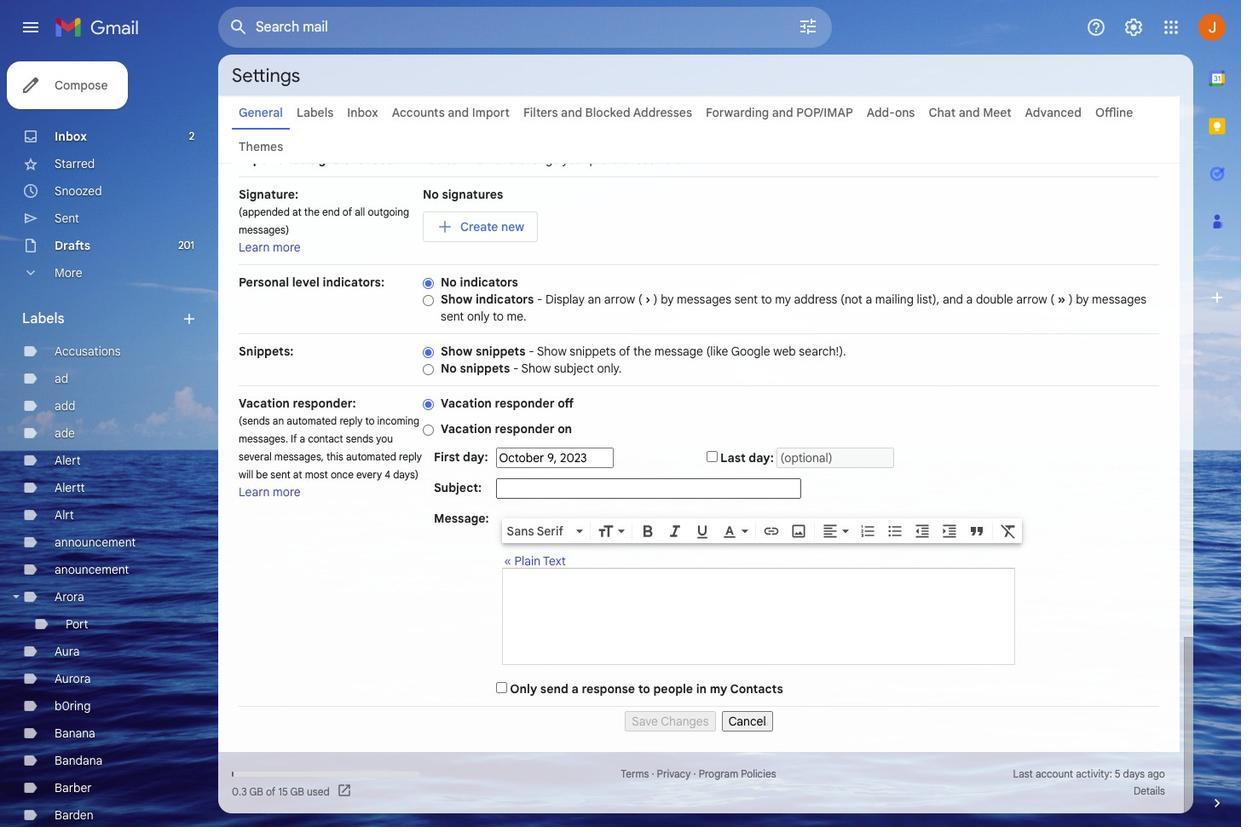 Task type: vqa. For each thing, say whether or not it's contained in the screenshot.
Importance signals for ads:
yes



Task type: describe. For each thing, give the bounding box(es) containing it.
1 by from the left
[[661, 292, 674, 307]]

display an arrow ( › ) by messages sent to my address (not a mailing list), and a double arrow ( »
[[546, 292, 1066, 307]]

personal
[[239, 275, 289, 290]]

accounts
[[392, 105, 445, 120]]

contacts
[[731, 682, 784, 697]]

labels navigation
[[0, 55, 218, 827]]

»
[[1058, 292, 1066, 307]]

add link
[[55, 398, 75, 414]]

me.
[[507, 309, 527, 324]]

alrt link
[[55, 508, 74, 523]]

1 gb from the left
[[249, 785, 263, 798]]

0.3
[[232, 785, 247, 798]]

show right show snippets 'radio'
[[441, 344, 473, 359]]

day: for first day:
[[463, 450, 488, 465]]

cancel button
[[722, 711, 773, 732]]

inbox for "inbox" link to the top
[[347, 105, 378, 120]]

sent inside ') by messages sent only to me.'
[[441, 309, 464, 324]]

alertt link
[[55, 480, 85, 496]]

days)
[[393, 468, 419, 481]]

double
[[977, 292, 1014, 307]]

importance
[[239, 152, 306, 167]]

an inside "vacation responder: (sends an automated reply to incoming messages. if a contact sends you several messages, this automated reply will be sent at most once every 4 days) learn more"
[[273, 415, 284, 427]]

ads:
[[373, 152, 397, 167]]

to left people
[[639, 682, 651, 697]]

2 gb from the left
[[290, 785, 304, 798]]

aurora
[[55, 671, 91, 687]]

0 horizontal spatial my
[[710, 682, 728, 697]]

First day: text field
[[496, 448, 614, 468]]

last for last day:
[[721, 450, 746, 466]]

indicators for show
[[476, 292, 534, 307]]

Only send a response to people in my Contacts checkbox
[[496, 682, 507, 693]]

several
[[239, 450, 272, 463]]

sends
[[346, 432, 374, 445]]

labels heading
[[22, 310, 181, 328]]

filters
[[524, 105, 558, 120]]

terms · privacy · program policies
[[621, 768, 777, 780]]

link ‪(⌘k)‬ image
[[763, 523, 780, 540]]

1 arrow from the left
[[605, 292, 636, 307]]

incoming
[[377, 415, 420, 427]]

bulleted list ‪(⌘⇧8)‬ image
[[887, 523, 904, 540]]

at inside signature: (appended at the end of all outgoing messages) learn more
[[293, 206, 302, 218]]

Search mail text field
[[256, 19, 751, 36]]

- for display an arrow (
[[537, 292, 543, 307]]

1 messages from the left
[[677, 292, 732, 307]]

snippets:
[[239, 344, 294, 359]]

No indicators radio
[[423, 277, 434, 290]]

bandana link
[[55, 753, 103, 769]]

advanced link
[[1026, 105, 1082, 120]]

search!).
[[799, 344, 847, 359]]

Vacation responder text field
[[503, 577, 1015, 656]]

support image
[[1087, 17, 1107, 38]]

compose button
[[7, 61, 128, 109]]

create new button
[[423, 212, 538, 242]]

ad link
[[55, 371, 68, 386]]

vacation responder off
[[441, 396, 574, 411]]

underline ‪(⌘u)‬ image
[[694, 524, 711, 541]]

2 horizontal spatial sent
[[735, 292, 758, 307]]

learn inside signature: (appended at the end of all outgoing messages) learn more
[[239, 240, 270, 255]]

privacy
[[657, 768, 691, 780]]

only
[[467, 309, 490, 324]]

web
[[774, 344, 796, 359]]

no snippets - show subject only.
[[441, 361, 622, 376]]

responder:
[[293, 396, 356, 411]]

0 horizontal spatial of
[[266, 785, 276, 798]]

blocked
[[586, 105, 631, 120]]

sans serif
[[507, 524, 564, 539]]

for
[[353, 152, 370, 167]]

No snippets radio
[[423, 363, 434, 376]]

) inside ') by messages sent only to me.'
[[1069, 292, 1074, 307]]

remove formatting ‪(⌘\)‬ image
[[1000, 523, 1017, 540]]

snippets up only.
[[570, 344, 616, 359]]

vacation for vacation responder on
[[441, 421, 492, 437]]

responder for off
[[495, 396, 555, 411]]

snoozed
[[55, 183, 102, 199]]

no indicators
[[441, 275, 519, 290]]

(not
[[841, 292, 863, 307]]

you can view and change your preferences here .
[[423, 152, 686, 167]]

drafts link
[[55, 238, 91, 253]]

policies
[[741, 768, 777, 780]]

gmail image
[[55, 10, 148, 44]]

vacation for vacation responder: (sends an automated reply to incoming messages. if a contact sends you several messages, this automated reply will be sent at most once every 4 days) learn more
[[239, 396, 290, 411]]

outgoing
[[368, 206, 409, 218]]

alert link
[[55, 453, 81, 468]]

preferences
[[590, 152, 655, 167]]

sent
[[55, 211, 79, 226]]

learn inside "vacation responder: (sends an automated reply to incoming messages. if a contact sends you several messages, this automated reply will be sent at most once every 4 days) learn more"
[[239, 484, 270, 500]]

add-ons
[[867, 105, 916, 120]]

vacation for vacation responder off
[[441, 396, 492, 411]]

you
[[423, 152, 442, 167]]

save changes
[[632, 714, 709, 729]]

importance signals for ads:
[[239, 152, 397, 167]]

end
[[322, 206, 340, 218]]

last for last account activity: 5 days ago details
[[1014, 768, 1034, 780]]

changes
[[661, 714, 709, 729]]

to inside "vacation responder: (sends an automated reply to incoming messages. if a contact sends you several messages, this automated reply will be sent at most once every 4 days) learn more"
[[365, 415, 375, 427]]

b0ring link
[[55, 699, 91, 714]]

2
[[189, 130, 194, 142]]

account
[[1036, 768, 1074, 780]]

forwarding and pop/imap link
[[706, 105, 854, 120]]

used
[[307, 785, 330, 798]]

0 vertical spatial reply
[[340, 415, 363, 427]]

1 horizontal spatial my
[[775, 292, 791, 307]]

(appended
[[239, 206, 290, 218]]

show up no snippets - show subject only.
[[537, 344, 567, 359]]

meet
[[984, 105, 1012, 120]]

starred link
[[55, 156, 95, 171]]

accounts and import link
[[392, 105, 510, 120]]

days
[[1124, 768, 1146, 780]]

labels for labels heading
[[22, 310, 64, 328]]

at inside "vacation responder: (sends an automated reply to incoming messages. if a contact sends you several messages, this automated reply will be sent at most once every 4 days) learn more"
[[293, 468, 302, 481]]

more
[[55, 265, 82, 281]]

bandana
[[55, 753, 103, 769]]

more button
[[0, 259, 205, 287]]

- for show snippets of the message (like google web search!).
[[529, 344, 535, 359]]

and for forwarding
[[773, 105, 794, 120]]

quote ‪(⌘⇧9)‬ image
[[969, 523, 986, 540]]

follow link to manage storage image
[[337, 783, 354, 800]]

show snippets - show snippets of the message (like google web search!).
[[441, 344, 847, 359]]

drafts
[[55, 238, 91, 253]]

ade link
[[55, 426, 75, 441]]

more inside signature: (appended at the end of all outgoing messages) learn more
[[273, 240, 301, 255]]

(like
[[707, 344, 729, 359]]

Show indicators radio
[[423, 294, 434, 307]]

google
[[732, 344, 771, 359]]

1 horizontal spatial the
[[634, 344, 652, 359]]

add-ons link
[[867, 105, 916, 120]]

to inside ') by messages sent only to me.'
[[493, 309, 504, 324]]

only send a response to people in my contacts
[[510, 682, 784, 697]]

port link
[[66, 617, 88, 632]]

inbox for bottommost "inbox" link
[[55, 129, 87, 144]]

show left the subject
[[522, 361, 551, 376]]

alertt
[[55, 480, 85, 496]]

learn more link for if
[[239, 484, 301, 500]]

pop/imap
[[797, 105, 854, 120]]

chat
[[929, 105, 956, 120]]

the inside signature: (appended at the end of all outgoing messages) learn more
[[304, 206, 320, 218]]

1 vertical spatial inbox link
[[55, 129, 87, 144]]

forwarding and pop/imap
[[706, 105, 854, 120]]

advanced
[[1026, 105, 1082, 120]]

on
[[558, 421, 572, 437]]

activity:
[[1077, 768, 1113, 780]]

privacy link
[[657, 768, 691, 780]]

1 vertical spatial reply
[[399, 450, 422, 463]]

Show snippets radio
[[423, 346, 434, 359]]

settings image
[[1124, 17, 1145, 38]]

Subject text field
[[496, 479, 801, 499]]

serif
[[537, 524, 564, 539]]

save changes button
[[625, 711, 716, 732]]

aura link
[[55, 644, 80, 659]]

general link
[[239, 105, 283, 120]]

more inside "vacation responder: (sends an automated reply to incoming messages. if a contact sends you several messages, this automated reply will be sent at most once every 4 days) learn more"
[[273, 484, 301, 500]]

bold ‪(⌘b)‬ image
[[639, 523, 656, 540]]



Task type: locate. For each thing, give the bounding box(es) containing it.
inbox up for
[[347, 105, 378, 120]]

this
[[327, 450, 344, 463]]

arrow left '»'
[[1017, 292, 1048, 307]]

1 vertical spatial indicators
[[476, 292, 534, 307]]

every
[[356, 468, 382, 481]]

1 horizontal spatial inbox
[[347, 105, 378, 120]]

day: right 'first'
[[463, 450, 488, 465]]

first
[[434, 450, 460, 465]]

details link
[[1134, 785, 1166, 798]]

a right (not
[[866, 292, 873, 307]]

0 horizontal spatial by
[[661, 292, 674, 307]]

1 vertical spatial labels
[[22, 310, 64, 328]]

sans
[[507, 524, 534, 539]]

1 vertical spatial my
[[710, 682, 728, 697]]

automated
[[287, 415, 337, 427], [346, 450, 397, 463]]

indent more ‪(⌘])‬ image
[[941, 523, 958, 540]]

sent right be
[[271, 468, 291, 481]]

1 horizontal spatial day:
[[749, 450, 774, 466]]

program
[[699, 768, 739, 780]]

0 horizontal spatial an
[[273, 415, 284, 427]]

and for accounts
[[448, 105, 469, 120]]

numbered list ‪(⌘⇧7)‬ image
[[859, 523, 877, 540]]

0 horizontal spatial ·
[[652, 768, 655, 780]]

here link
[[658, 152, 683, 167]]

to left address
[[761, 292, 772, 307]]

0 vertical spatial automated
[[287, 415, 337, 427]]

show up only
[[441, 292, 473, 307]]

1 ) from the left
[[654, 292, 658, 307]]

only
[[510, 682, 538, 697]]

tab list
[[1194, 55, 1242, 766]]

learn
[[239, 240, 270, 255], [239, 484, 270, 500]]

ons
[[895, 105, 916, 120]]

a right if
[[300, 432, 305, 445]]

create new
[[461, 219, 525, 235]]

2 by from the left
[[1077, 292, 1090, 307]]

new
[[502, 219, 525, 235]]

responder for on
[[495, 421, 555, 437]]

1 vertical spatial -
[[529, 344, 535, 359]]

1 ( from the left
[[639, 292, 643, 307]]

last right last day: 'option'
[[721, 450, 746, 466]]

list),
[[917, 292, 940, 307]]

) right ›
[[654, 292, 658, 307]]

vacation inside "vacation responder: (sends an automated reply to incoming messages. if a contact sends you several messages, this automated reply will be sent at most once every 4 days) learn more"
[[239, 396, 290, 411]]

2 vertical spatial sent
[[271, 468, 291, 481]]

of
[[343, 206, 352, 218], [619, 344, 631, 359], [266, 785, 276, 798]]

1 horizontal spatial gb
[[290, 785, 304, 798]]

- left display
[[537, 292, 543, 307]]

2 · from the left
[[694, 768, 696, 780]]

and right view
[[496, 152, 516, 167]]

0 horizontal spatial sent
[[271, 468, 291, 481]]

be
[[256, 468, 268, 481]]

2 vertical spatial -
[[513, 361, 519, 376]]

automated down 'responder:'
[[287, 415, 337, 427]]

barber link
[[55, 780, 92, 796]]

1 horizontal spatial inbox link
[[347, 105, 378, 120]]

my right the in
[[710, 682, 728, 697]]

sent inside "vacation responder: (sends an automated reply to incoming messages. if a contact sends you several messages, this automated reply will be sent at most once every 4 days) learn more"
[[271, 468, 291, 481]]

the left end
[[304, 206, 320, 218]]

gb right "0.3"
[[249, 785, 263, 798]]

last left account
[[1014, 768, 1034, 780]]

) right '»'
[[1069, 292, 1074, 307]]

( left '»'
[[1051, 292, 1055, 307]]

by inside ') by messages sent only to me.'
[[1077, 292, 1090, 307]]

0 vertical spatial at
[[293, 206, 302, 218]]

an
[[588, 292, 601, 307], [273, 415, 284, 427]]

indicators for no
[[460, 275, 519, 290]]

no
[[423, 187, 439, 202], [441, 275, 457, 290], [441, 361, 457, 376]]

(
[[639, 292, 643, 307], [1051, 292, 1055, 307]]

responder down vacation responder off
[[495, 421, 555, 437]]

- for show subject only.
[[513, 361, 519, 376]]

- up vacation responder off
[[513, 361, 519, 376]]

0 horizontal spatial (
[[639, 292, 643, 307]]

compose
[[55, 78, 108, 93]]

personal level indicators:
[[239, 275, 385, 290]]

5
[[1115, 768, 1121, 780]]

0 horizontal spatial gb
[[249, 785, 263, 798]]

mailing
[[876, 292, 914, 307]]

main menu image
[[20, 17, 41, 38]]

0 vertical spatial inbox link
[[347, 105, 378, 120]]

more down messages,
[[273, 484, 301, 500]]

1 horizontal spatial last
[[1014, 768, 1034, 780]]

formatting options toolbar
[[502, 519, 1022, 543]]

program policies link
[[699, 768, 777, 780]]

- up no snippets - show subject only.
[[529, 344, 535, 359]]

accounts and import
[[392, 105, 510, 120]]

insert image image
[[790, 523, 807, 540]]

vacation up first day: on the bottom left of page
[[441, 421, 492, 437]]

addresses
[[634, 105, 693, 120]]

last inside last account activity: 5 days ago details
[[1014, 768, 1034, 780]]

1 horizontal spatial labels
[[297, 105, 334, 120]]

sent left only
[[441, 309, 464, 324]]

will
[[239, 468, 253, 481]]

1 horizontal spatial sent
[[441, 309, 464, 324]]

0 horizontal spatial day:
[[463, 450, 488, 465]]

by right '»'
[[1077, 292, 1090, 307]]

Vacation responder on radio
[[423, 424, 434, 437]]

1 · from the left
[[652, 768, 655, 780]]

the left message on the right top
[[634, 344, 652, 359]]

messages.
[[239, 432, 288, 445]]

sent up google
[[735, 292, 758, 307]]

aurora link
[[55, 671, 91, 687]]

no for no signatures
[[423, 187, 439, 202]]

1 horizontal spatial arrow
[[1017, 292, 1048, 307]]

0 horizontal spatial messages
[[677, 292, 732, 307]]

indent less ‪(⌘[)‬ image
[[914, 523, 931, 540]]

and right list),
[[943, 292, 964, 307]]

no down the you
[[423, 187, 439, 202]]

0 vertical spatial of
[[343, 206, 352, 218]]

of for snippets
[[619, 344, 631, 359]]

0 vertical spatial learn more link
[[239, 240, 301, 255]]

ade
[[55, 426, 75, 441]]

a right send
[[572, 682, 579, 697]]

0 vertical spatial more
[[273, 240, 301, 255]]

1 responder from the top
[[495, 396, 555, 411]]

1 vertical spatial sent
[[441, 309, 464, 324]]

0 horizontal spatial arrow
[[605, 292, 636, 307]]

no for no indicators
[[441, 275, 457, 290]]

1 horizontal spatial automated
[[346, 450, 397, 463]]

and
[[448, 105, 469, 120], [561, 105, 583, 120], [773, 105, 794, 120], [959, 105, 981, 120], [496, 152, 516, 167], [943, 292, 964, 307]]

aura
[[55, 644, 80, 659]]

message:
[[434, 511, 489, 526]]

1 horizontal spatial )
[[1069, 292, 1074, 307]]

arrow left ›
[[605, 292, 636, 307]]

display
[[546, 292, 585, 307]]

0 vertical spatial the
[[304, 206, 320, 218]]

labels
[[297, 105, 334, 120], [22, 310, 64, 328]]

signals
[[309, 152, 350, 167]]

inbox link up for
[[347, 105, 378, 120]]

1 learn more link from the top
[[239, 240, 301, 255]]

0.3 gb of 15 gb used
[[232, 785, 330, 798]]

of up only.
[[619, 344, 631, 359]]

banana
[[55, 726, 95, 741]]

navigation
[[239, 707, 1160, 732]]

0 vertical spatial an
[[588, 292, 601, 307]]

2 arrow from the left
[[1017, 292, 1048, 307]]

snippets up vacation responder off
[[460, 361, 510, 376]]

0 vertical spatial responder
[[495, 396, 555, 411]]

2 messages from the left
[[1093, 292, 1147, 307]]

cancel
[[729, 714, 767, 729]]

a inside "vacation responder: (sends an automated reply to incoming messages. if a contact sends you several messages, this automated reply will be sent at most once every 4 days) learn more"
[[300, 432, 305, 445]]

0 horizontal spatial labels
[[22, 310, 64, 328]]

labels up importance signals for ads: on the left
[[297, 105, 334, 120]]

›
[[646, 292, 651, 307]]

of left all
[[343, 206, 352, 218]]

None search field
[[218, 7, 832, 48]]

gb right 15
[[290, 785, 304, 798]]

of for end
[[343, 206, 352, 218]]

chat and meet
[[929, 105, 1012, 120]]

0 vertical spatial learn
[[239, 240, 270, 255]]

2 more from the top
[[273, 484, 301, 500]]

and right filters
[[561, 105, 583, 120]]

1 horizontal spatial (
[[1051, 292, 1055, 307]]

indicators up show indicators -
[[460, 275, 519, 290]]

1 horizontal spatial an
[[588, 292, 601, 307]]

2 vertical spatial of
[[266, 785, 276, 798]]

terms link
[[621, 768, 649, 780]]

1 vertical spatial responder
[[495, 421, 555, 437]]

1 vertical spatial last
[[1014, 768, 1034, 780]]

filters and blocked addresses link
[[524, 105, 693, 120]]

learn more link for learn
[[239, 240, 301, 255]]

announcement
[[55, 535, 136, 550]]

snippets for show subject only.
[[460, 361, 510, 376]]

2 horizontal spatial -
[[537, 292, 543, 307]]

a left double on the right top of the page
[[967, 292, 973, 307]]

2 responder from the top
[[495, 421, 555, 437]]

messages inside ') by messages sent only to me.'
[[1093, 292, 1147, 307]]

1 vertical spatial the
[[634, 344, 652, 359]]

filters and blocked addresses
[[524, 105, 693, 120]]

banana link
[[55, 726, 95, 741]]

and left pop/imap
[[773, 105, 794, 120]]

day: for last day:
[[749, 450, 774, 466]]

inbox up starred link
[[55, 129, 87, 144]]

footer
[[218, 766, 1180, 800]]

0 horizontal spatial )
[[654, 292, 658, 307]]

labels for labels link
[[297, 105, 334, 120]]

labels inside navigation
[[22, 310, 64, 328]]

Last day: text field
[[777, 448, 895, 468]]

reply up sends
[[340, 415, 363, 427]]

1 horizontal spatial reply
[[399, 450, 422, 463]]

an up messages.
[[273, 415, 284, 427]]

italic ‪(⌘i)‬ image
[[667, 523, 684, 540]]

2 learn from the top
[[239, 484, 270, 500]]

1 vertical spatial learn
[[239, 484, 270, 500]]

and right chat
[[959, 105, 981, 120]]

a
[[866, 292, 873, 307], [967, 292, 973, 307], [300, 432, 305, 445], [572, 682, 579, 697]]

no signatures
[[423, 187, 504, 202]]

automated up every
[[346, 450, 397, 463]]

learn more link down messages)
[[239, 240, 301, 255]]

search mail image
[[223, 12, 254, 43]]

snippets for show snippets of the message (like google web search!).
[[476, 344, 526, 359]]

no right no snippets radio
[[441, 361, 457, 376]]

day: right last day: 'option'
[[749, 450, 774, 466]]

snippets up no snippets - show subject only.
[[476, 344, 526, 359]]

2 learn more link from the top
[[239, 484, 301, 500]]

Last day: checkbox
[[707, 451, 718, 462]]

( left ›
[[639, 292, 643, 307]]

more down messages)
[[273, 240, 301, 255]]

sans serif option
[[504, 523, 573, 540]]

1 horizontal spatial messages
[[1093, 292, 1147, 307]]

0 vertical spatial last
[[721, 450, 746, 466]]

0 vertical spatial sent
[[735, 292, 758, 307]]

2 horizontal spatial of
[[619, 344, 631, 359]]

· right terms
[[652, 768, 655, 780]]

reply
[[340, 415, 363, 427], [399, 450, 422, 463]]

0 vertical spatial inbox
[[347, 105, 378, 120]]

contact
[[308, 432, 343, 445]]

snoozed link
[[55, 183, 102, 199]]

settings
[[232, 64, 300, 87]]

0 vertical spatial no
[[423, 187, 439, 202]]

message
[[655, 344, 704, 359]]

learn down be
[[239, 484, 270, 500]]

0 vertical spatial -
[[537, 292, 543, 307]]

0 vertical spatial labels
[[297, 105, 334, 120]]

messages right '»'
[[1093, 292, 1147, 307]]

vacation right vacation responder off option
[[441, 396, 492, 411]]

at down messages,
[[293, 468, 302, 481]]

labels down 'more'
[[22, 310, 64, 328]]

0 horizontal spatial the
[[304, 206, 320, 218]]

0 horizontal spatial reply
[[340, 415, 363, 427]]

1 vertical spatial an
[[273, 415, 284, 427]]

advanced search options image
[[792, 9, 826, 44]]

0 horizontal spatial automated
[[287, 415, 337, 427]]

inbox inside labels navigation
[[55, 129, 87, 144]]

an right display
[[588, 292, 601, 307]]

reply up days)
[[399, 450, 422, 463]]

1 horizontal spatial -
[[529, 344, 535, 359]]

of left 15
[[266, 785, 276, 798]]

Vacation responder off radio
[[423, 398, 434, 411]]

0 horizontal spatial last
[[721, 450, 746, 466]]

port
[[66, 617, 88, 632]]

b0ring
[[55, 699, 91, 714]]

inbox link up starred link
[[55, 129, 87, 144]]

vacation up (sends
[[239, 396, 290, 411]]

to down show indicators -
[[493, 309, 504, 324]]

and for filters
[[561, 105, 583, 120]]

1 learn from the top
[[239, 240, 270, 255]]

0 horizontal spatial inbox link
[[55, 129, 87, 144]]

1 vertical spatial at
[[293, 468, 302, 481]]

inbox link
[[347, 105, 378, 120], [55, 129, 87, 144]]

no right no indicators radio
[[441, 275, 457, 290]]

to
[[761, 292, 772, 307], [493, 309, 504, 324], [365, 415, 375, 427], [639, 682, 651, 697]]

first day:
[[434, 450, 488, 465]]

0 horizontal spatial -
[[513, 361, 519, 376]]

1 horizontal spatial by
[[1077, 292, 1090, 307]]

indicators:
[[323, 275, 385, 290]]

1 more from the top
[[273, 240, 301, 255]]

arora link
[[55, 589, 84, 605]]

my left address
[[775, 292, 791, 307]]

0 vertical spatial indicators
[[460, 275, 519, 290]]

ad
[[55, 371, 68, 386]]

signature: (appended at the end of all outgoing messages) learn more
[[239, 187, 409, 255]]

responder
[[495, 396, 555, 411], [495, 421, 555, 437]]

and for chat
[[959, 105, 981, 120]]

at right (appended
[[293, 206, 302, 218]]

2 ) from the left
[[1069, 292, 1074, 307]]

show indicators -
[[441, 292, 546, 307]]

1 vertical spatial no
[[441, 275, 457, 290]]

and left import
[[448, 105, 469, 120]]

2 vertical spatial no
[[441, 361, 457, 376]]

of inside signature: (appended at the end of all outgoing messages) learn more
[[343, 206, 352, 218]]

1 horizontal spatial of
[[343, 206, 352, 218]]

responder up vacation responder on
[[495, 396, 555, 411]]

indicators up me.
[[476, 292, 534, 307]]

subject
[[554, 361, 594, 376]]

can
[[446, 152, 465, 167]]

· right privacy
[[694, 768, 696, 780]]

0 vertical spatial my
[[775, 292, 791, 307]]

learn more link down be
[[239, 484, 301, 500]]

learn down messages)
[[239, 240, 270, 255]]

1 horizontal spatial ·
[[694, 768, 696, 780]]

more
[[273, 240, 301, 255], [273, 484, 301, 500]]

1 vertical spatial automated
[[346, 450, 397, 463]]

labels link
[[297, 105, 334, 120]]

footer containing terms
[[218, 766, 1180, 800]]

messages up (like
[[677, 292, 732, 307]]

0 horizontal spatial inbox
[[55, 129, 87, 144]]

1 vertical spatial learn more link
[[239, 484, 301, 500]]

1 vertical spatial more
[[273, 484, 301, 500]]

chat and meet link
[[929, 105, 1012, 120]]

2 ( from the left
[[1051, 292, 1055, 307]]

learn more link
[[239, 240, 301, 255], [239, 484, 301, 500]]

1 vertical spatial inbox
[[55, 129, 87, 144]]

to up sends
[[365, 415, 375, 427]]

signatures
[[442, 187, 504, 202]]

by right ›
[[661, 292, 674, 307]]

1 vertical spatial of
[[619, 344, 631, 359]]

navigation containing save changes
[[239, 707, 1160, 732]]

once
[[331, 468, 354, 481]]



